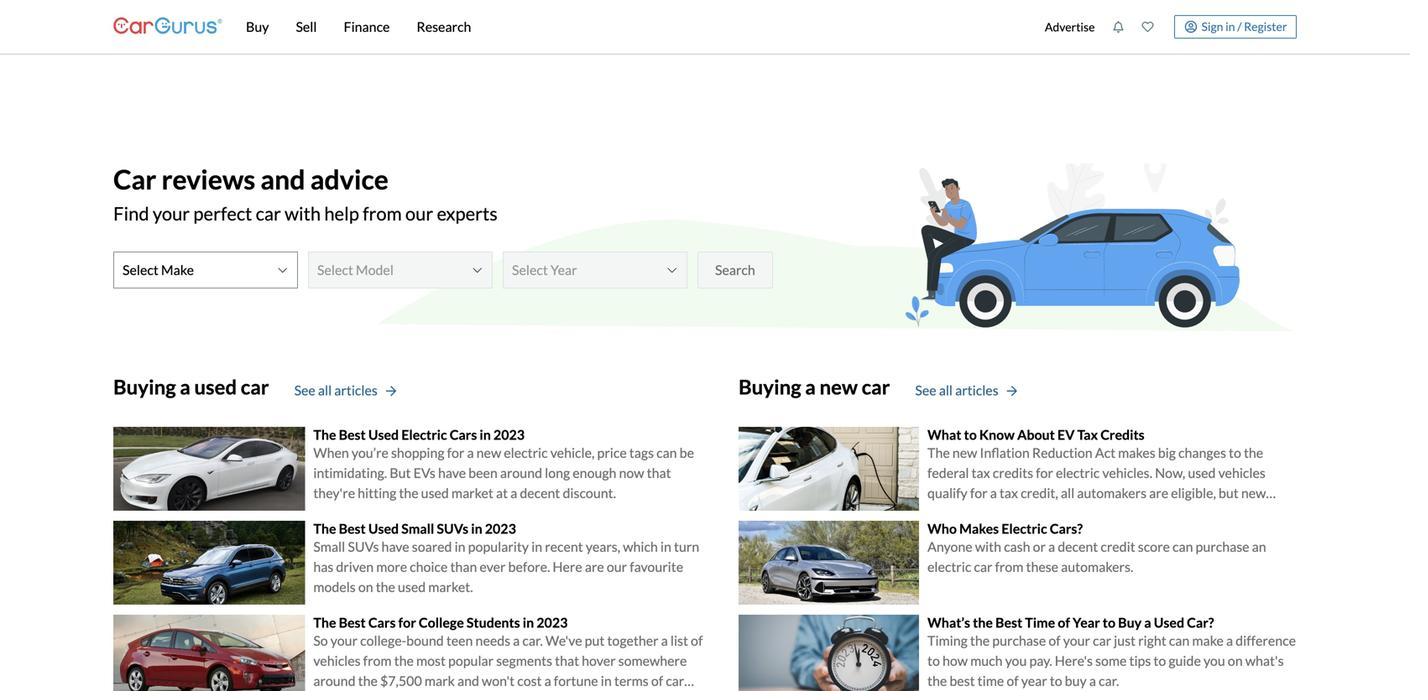 Task type: vqa. For each thing, say whether or not it's contained in the screenshot.


Task type: describe. For each thing, give the bounding box(es) containing it.
of left year
[[1007, 673, 1019, 690]]

models
[[313, 579, 356, 596]]

vehicle,
[[550, 445, 595, 461]]

sign in / register
[[1202, 19, 1287, 33]]

and inside car reviews and advice find your perfect car with help from our experts
[[261, 163, 305, 196]]

put
[[585, 633, 605, 649]]

much
[[970, 653, 1003, 669]]

used for you're
[[368, 427, 399, 443]]

but
[[390, 465, 411, 481]]

the inside what to know about ev tax credits the new inflation reduction act makes big changes to the federal tax credits for electric vehicles. now, used vehicles qualify for a tax credit, all automakers are eligible, but new restrictions limit which vehicles qualify.
[[1244, 445, 1263, 461]]

limit
[[998, 505, 1024, 522]]

needs
[[476, 633, 510, 649]]

to left buy
[[1050, 673, 1062, 690]]

see all articles for buying a used car
[[294, 382, 378, 399]]

teen
[[446, 633, 473, 649]]

2023 for the best used small suvs in 2023
[[485, 521, 516, 537]]

on inside what's the best time of year to buy a used car? timing the purchase of your car just right can make a difference to how much you pay. here's some tips to guide you on what's the best time of year to buy a car.
[[1228, 653, 1243, 669]]

used inside what to know about ev tax credits the new inflation reduction act makes big changes to the federal tax credits for electric vehicles. now, used vehicles qualify for a tax credit, all automakers are eligible, but new restrictions limit which vehicles qualify.
[[1188, 465, 1216, 481]]

buy inside dropdown button
[[246, 18, 269, 35]]

the for the best used electric cars in 2023 when you're shopping for a new electric vehicle, price tags can be intimidating. but evs have been around long enough now that they're hitting the used market at a decent discount.
[[313, 427, 336, 443]]

menu containing sign in / register
[[1036, 3, 1297, 50]]

somewhere
[[618, 653, 687, 669]]

ever
[[480, 559, 506, 575]]

of down somewhere
[[651, 673, 663, 690]]

the up $7,500
[[394, 653, 414, 669]]

menu bar containing buy
[[222, 0, 1036, 54]]

what to know about ev tax credits the new inflation reduction act makes big changes to the federal tax credits for electric vehicles. now, used vehicles qualify for a tax credit, all automakers are eligible, but new restrictions limit which vehicles qualify.
[[928, 427, 1266, 522]]

register
[[1244, 19, 1287, 33]]

anyone
[[928, 539, 973, 555]]

advertise link
[[1036, 3, 1104, 50]]

in right students
[[523, 615, 534, 631]]

for up "restrictions"
[[970, 485, 988, 502]]

now
[[619, 465, 644, 481]]

who
[[928, 521, 957, 537]]

our inside the best used small suvs in 2023 small suvs have soared in popularity in recent years, which in turn has driven more choice than ever before. here are our favourite models on the used market.
[[607, 559, 627, 575]]

years,
[[586, 539, 620, 555]]

arrow right image for buying a used car
[[386, 386, 396, 397]]

college-
[[360, 633, 406, 649]]

to right "tips"
[[1154, 653, 1166, 669]]

who makes electric cars? anyone with cash or a decent credit score can purchase an electric car from these automakers.
[[928, 521, 1266, 575]]

best for suvs
[[339, 521, 366, 537]]

in up 'before.'
[[531, 539, 542, 555]]

the right what's
[[973, 615, 993, 631]]

which inside what to know about ev tax credits the new inflation reduction act makes big changes to the federal tax credits for electric vehicles. now, used vehicles qualify for a tax credit, all automakers are eligible, but new restrictions limit which vehicles qualify.
[[1027, 505, 1062, 522]]

timing
[[928, 633, 968, 649]]

car inside car reviews and advice find your perfect car with help from our experts
[[256, 203, 281, 224]]

pay.
[[1029, 653, 1052, 669]]

what
[[928, 427, 961, 443]]

2 horizontal spatial vehicles
[[1218, 465, 1266, 481]]

used for suvs
[[368, 521, 399, 537]]

the for the best used small suvs in 2023 small suvs have soared in popularity in recent years, which in turn has driven more choice than ever before. here are our favourite models on the used market.
[[313, 521, 336, 537]]

score
[[1138, 539, 1170, 555]]

popular
[[448, 653, 494, 669]]

all inside what to know about ev tax credits the new inflation reduction act makes big changes to the federal tax credits for electric vehicles. now, used vehicles qualify for a tax credit, all automakers are eligible, but new restrictions limit which vehicles qualify.
[[1061, 485, 1075, 502]]

makes
[[1118, 445, 1156, 461]]

around inside the best cars for college students in 2023 so your college-bound teen needs a car. we've put together a list of vehicles from the most popular segments that hover somewhere around the $7,500 mark and won't cost a fortune in terms of c
[[313, 673, 356, 690]]

tags
[[629, 445, 654, 461]]

the best cars for college students in 2023 so your college-bound teen needs a car. we've put together a list of vehicles from the most popular segments that hover somewhere around the $7,500 mark and won't cost a fortune in terms of c
[[313, 615, 703, 692]]

long
[[545, 465, 570, 481]]

around inside the best used electric cars in 2023 when you're shopping for a new electric vehicle, price tags can be intimidating. but evs have been around long enough now that they're hitting the used market at a decent discount.
[[500, 465, 542, 481]]

been
[[469, 465, 498, 481]]

of right list
[[691, 633, 703, 649]]

hitting
[[358, 485, 396, 502]]

in down hover
[[601, 673, 612, 690]]

have inside the best used electric cars in 2023 when you're shopping for a new electric vehicle, price tags can be intimidating. but evs have been around long enough now that they're hitting the used market at a decent discount.
[[438, 465, 466, 481]]

buying a new car
[[739, 375, 890, 399]]

car inside who makes electric cars? anyone with cash or a decent credit score can purchase an electric car from these automakers.
[[974, 559, 993, 575]]

segments
[[496, 653, 552, 669]]

2023 for the best used electric cars in 2023
[[494, 427, 525, 443]]

the best used small suvs in 2023 image
[[113, 521, 305, 605]]

what to know about ev tax credits link
[[928, 427, 1145, 443]]

user icon image
[[1185, 21, 1197, 33]]

cars?
[[1050, 521, 1083, 537]]

about
[[1017, 427, 1055, 443]]

together
[[607, 633, 659, 649]]

have inside the best used small suvs in 2023 small suvs have soared in popularity in recent years, which in turn has driven more choice than ever before. here are our favourite models on the used market.
[[382, 539, 409, 555]]

car inside what's the best time of year to buy a used car? timing the purchase of your car just right can make a difference to how much you pay. here's some tips to guide you on what's the best time of year to buy a car.
[[1093, 633, 1111, 649]]

/
[[1237, 19, 1242, 33]]

to right what
[[964, 427, 977, 443]]

difference
[[1236, 633, 1296, 649]]

your inside the best cars for college students in 2023 so your college-bound teen needs a car. we've put together a list of vehicles from the most popular segments that hover somewhere around the $7,500 mark and won't cost a fortune in terms of c
[[331, 633, 358, 649]]

here's
[[1055, 653, 1093, 669]]

buying for buying a used car
[[113, 375, 176, 399]]

articles for buying a used car
[[334, 382, 378, 399]]

the best cars for college students in 2023 link
[[313, 615, 568, 631]]

how
[[943, 653, 968, 669]]

tips
[[1129, 653, 1151, 669]]

makes
[[959, 521, 999, 537]]

what's the best time of year to buy a used car? image
[[739, 615, 919, 692]]

more
[[376, 559, 407, 575]]

cargurus logo homepage link link
[[113, 3, 222, 51]]

market
[[452, 485, 493, 502]]

the for the best cars for college students in 2023 so your college-bound teen needs a car. we've put together a list of vehicles from the most popular segments that hover somewhere around the $7,500 mark and won't cost a fortune in terms of c
[[313, 615, 336, 631]]

electric inside the best used electric cars in 2023 when you're shopping for a new electric vehicle, price tags can be intimidating. but evs have been around long enough now that they're hitting the used market at a decent discount.
[[401, 427, 447, 443]]

1 vertical spatial tax
[[1000, 485, 1018, 502]]

credit,
[[1021, 485, 1058, 502]]

used inside the best used small suvs in 2023 small suvs have soared in popularity in recent years, which in turn has driven more choice than ever before. here are our favourite models on the used market.
[[398, 579, 426, 596]]

in inside menu item
[[1226, 19, 1235, 33]]

at
[[496, 485, 508, 502]]

best for so
[[339, 615, 366, 631]]

see all articles for buying a new car
[[915, 382, 999, 399]]

before.
[[508, 559, 550, 575]]

some
[[1095, 653, 1127, 669]]

soared
[[412, 539, 452, 555]]

find
[[113, 203, 149, 224]]

year
[[1073, 615, 1100, 631]]

qualify.
[[1114, 505, 1156, 522]]

mark
[[425, 673, 455, 690]]

decent inside who makes electric cars? anyone with cash or a decent credit score can purchase an electric car from these automakers.
[[1058, 539, 1098, 555]]

turn
[[674, 539, 699, 555]]

they're
[[313, 485, 355, 502]]

see all articles link for buying a new car
[[915, 381, 1017, 401]]

sign in / register link
[[1174, 15, 1297, 39]]

guide
[[1169, 653, 1201, 669]]

credits
[[1101, 427, 1145, 443]]

students
[[467, 615, 520, 631]]

see for buying a new car
[[915, 382, 936, 399]]

0 horizontal spatial small
[[313, 539, 345, 555]]

won't
[[482, 673, 515, 690]]

what's the best time of year to buy a used car? link
[[928, 615, 1214, 631]]

recent
[[545, 539, 583, 555]]

1 vertical spatial vehicles
[[1064, 505, 1111, 522]]

to right the year in the bottom right of the page
[[1103, 615, 1116, 631]]

from inside car reviews and advice find your perfect car with help from our experts
[[363, 203, 402, 224]]

car reviews and advice find your perfect car with help from our experts
[[113, 163, 498, 224]]

driven
[[336, 559, 374, 575]]

favourite
[[630, 559, 683, 575]]

search
[[715, 262, 755, 278]]

enough
[[573, 465, 616, 481]]

in up than
[[455, 539, 466, 555]]

market.
[[428, 579, 473, 596]]

car. inside the best cars for college students in 2023 so your college-bound teen needs a car. we've put together a list of vehicles from the most popular segments that hover somewhere around the $7,500 mark and won't cost a fortune in terms of c
[[522, 633, 543, 649]]

the inside what to know about ev tax credits the new inflation reduction act makes big changes to the federal tax credits for electric vehicles. now, used vehicles qualify for a tax credit, all automakers are eligible, but new restrictions limit which vehicles qualify.
[[928, 445, 950, 461]]

credits
[[993, 465, 1033, 481]]

help
[[324, 203, 359, 224]]

electric inside who makes electric cars? anyone with cash or a decent credit score can purchase an electric car from these automakers.
[[928, 559, 971, 575]]

electric inside what to know about ev tax credits the new inflation reduction act makes big changes to the federal tax credits for electric vehicles. now, used vehicles qualify for a tax credit, all automakers are eligible, but new restrictions limit which vehicles qualify.
[[1056, 465, 1100, 481]]

buy button
[[233, 0, 282, 54]]

sign in / register menu item
[[1163, 15, 1297, 39]]

the best used small suvs in 2023 small suvs have soared in popularity in recent years, which in turn has driven more choice than ever before. here are our favourite models on the used market.
[[313, 521, 699, 596]]

so
[[313, 633, 328, 649]]

decent inside the best used electric cars in 2023 when you're shopping for a new electric vehicle, price tags can be intimidating. but evs have been around long enough now that they're hitting the used market at a decent discount.
[[520, 485, 560, 502]]

of down time
[[1049, 633, 1061, 649]]

eligible,
[[1171, 485, 1216, 502]]

electric inside who makes electric cars? anyone with cash or a decent credit score can purchase an electric car from these automakers.
[[1002, 521, 1047, 537]]

car. inside what's the best time of year to buy a used car? timing the purchase of your car just right can make a difference to how much you pay. here's some tips to guide you on what's the best time of year to buy a car.
[[1099, 673, 1119, 690]]

the up the 'much'
[[970, 633, 990, 649]]

in up popularity
[[471, 521, 482, 537]]

restrictions
[[928, 505, 995, 522]]

with inside car reviews and advice find your perfect car with help from our experts
[[285, 203, 321, 224]]

when
[[313, 445, 349, 461]]

who makes electric cars? link
[[928, 521, 1083, 537]]



Task type: locate. For each thing, give the bounding box(es) containing it.
0 horizontal spatial all
[[318, 382, 332, 399]]

1 vertical spatial 2023
[[485, 521, 516, 537]]

1 horizontal spatial small
[[401, 521, 434, 537]]

and left advice
[[261, 163, 305, 196]]

1 horizontal spatial purchase
[[1196, 539, 1249, 555]]

bound
[[406, 633, 444, 649]]

2023 up popularity
[[485, 521, 516, 537]]

that for we've
[[555, 653, 579, 669]]

decent down 'long'
[[520, 485, 560, 502]]

the inside the best used small suvs in 2023 small suvs have soared in popularity in recent years, which in turn has driven more choice than ever before. here are our favourite models on the used market.
[[313, 521, 336, 537]]

new right but
[[1241, 485, 1266, 502]]

articles up you're
[[334, 382, 378, 399]]

0 horizontal spatial around
[[313, 673, 356, 690]]

1 see all articles from the left
[[294, 382, 378, 399]]

and down popular
[[457, 673, 479, 690]]

new
[[820, 375, 858, 399], [476, 445, 501, 461], [953, 445, 977, 461], [1241, 485, 1266, 502]]

with inside who makes electric cars? anyone with cash or a decent credit score can purchase an electric car from these automakers.
[[975, 539, 1001, 555]]

arrow right image
[[386, 386, 396, 397], [1007, 386, 1017, 397]]

purchase inside what's the best time of year to buy a used car? timing the purchase of your car just right can make a difference to how much you pay. here's some tips to guide you on what's the best time of year to buy a car.
[[992, 633, 1046, 649]]

qualify
[[928, 485, 968, 502]]

used inside the best used electric cars in 2023 when you're shopping for a new electric vehicle, price tags can be intimidating. but evs have been around long enough now that they're hitting the used market at a decent discount.
[[368, 427, 399, 443]]

2 arrow right image from the left
[[1007, 386, 1017, 397]]

small up has
[[313, 539, 345, 555]]

see for buying a used car
[[294, 382, 315, 399]]

used inside what's the best time of year to buy a used car? timing the purchase of your car just right can make a difference to how much you pay. here's some tips to guide you on what's the best time of year to buy a car.
[[1154, 615, 1184, 631]]

0 horizontal spatial suvs
[[348, 539, 379, 555]]

0 horizontal spatial are
[[585, 559, 604, 575]]

electric up 'long'
[[504, 445, 548, 461]]

have right evs
[[438, 465, 466, 481]]

2 horizontal spatial electric
[[1056, 465, 1100, 481]]

1 horizontal spatial have
[[438, 465, 466, 481]]

around
[[500, 465, 542, 481], [313, 673, 356, 690]]

2 vertical spatial electric
[[928, 559, 971, 575]]

electric up shopping
[[401, 427, 447, 443]]

1 horizontal spatial arrow right image
[[1007, 386, 1017, 397]]

1 horizontal spatial and
[[457, 673, 479, 690]]

your inside what's the best time of year to buy a used car? timing the purchase of your car just right can make a difference to how much you pay. here's some tips to guide you on what's the best time of year to buy a car.
[[1063, 633, 1090, 649]]

purchase down time
[[992, 633, 1046, 649]]

buying for buying a new car
[[739, 375, 801, 399]]

vehicles down so at the left bottom
[[313, 653, 361, 669]]

on inside the best used small suvs in 2023 small suvs have soared in popularity in recent years, which in turn has driven more choice than ever before. here are our favourite models on the used market.
[[358, 579, 373, 596]]

1 horizontal spatial buying
[[739, 375, 801, 399]]

which down credit,
[[1027, 505, 1062, 522]]

an
[[1252, 539, 1266, 555]]

1 horizontal spatial our
[[607, 559, 627, 575]]

a inside what to know about ev tax credits the new inflation reduction act makes big changes to the federal tax credits for electric vehicles. now, used vehicles qualify for a tax credit, all automakers are eligible, but new restrictions limit which vehicles qualify.
[[990, 485, 997, 502]]

2 vertical spatial vehicles
[[313, 653, 361, 669]]

are inside the best used small suvs in 2023 small suvs have soared in popularity in recent years, which in turn has driven more choice than ever before. here are our favourite models on the used market.
[[585, 559, 604, 575]]

all up when
[[318, 382, 332, 399]]

used up you're
[[368, 427, 399, 443]]

1 vertical spatial with
[[975, 539, 1001, 555]]

1 horizontal spatial articles
[[955, 382, 999, 399]]

1 vertical spatial our
[[607, 559, 627, 575]]

research button
[[403, 0, 485, 54]]

best up college- in the left bottom of the page
[[339, 615, 366, 631]]

a inside who makes electric cars? anyone with cash or a decent credit score can purchase an electric car from these automakers.
[[1048, 539, 1055, 555]]

2 vertical spatial used
[[1154, 615, 1184, 631]]

the down they're
[[313, 521, 336, 537]]

1 horizontal spatial cars
[[450, 427, 477, 443]]

from right help
[[363, 203, 402, 224]]

car. down some
[[1099, 673, 1119, 690]]

1 vertical spatial around
[[313, 673, 356, 690]]

0 horizontal spatial arrow right image
[[386, 386, 396, 397]]

0 horizontal spatial with
[[285, 203, 321, 224]]

0 vertical spatial which
[[1027, 505, 1062, 522]]

1 horizontal spatial see all articles link
[[915, 381, 1017, 401]]

sell
[[296, 18, 317, 35]]

new up been
[[476, 445, 501, 461]]

0 horizontal spatial buy
[[246, 18, 269, 35]]

1 horizontal spatial car.
[[1099, 673, 1119, 690]]

that
[[647, 465, 671, 481], [555, 653, 579, 669]]

menu bar
[[222, 0, 1036, 54]]

0 vertical spatial can
[[656, 445, 677, 461]]

articles up know
[[955, 382, 999, 399]]

the best used electric cars in 2023 image
[[113, 427, 305, 511]]

tax up limit
[[1000, 485, 1018, 502]]

on left what's
[[1228, 653, 1243, 669]]

the down 'but'
[[399, 485, 419, 502]]

to left how
[[928, 653, 940, 669]]

of
[[1058, 615, 1070, 631], [691, 633, 703, 649], [1049, 633, 1061, 649], [651, 673, 663, 690], [1007, 673, 1019, 690]]

cars up college- in the left bottom of the page
[[368, 615, 396, 631]]

1 vertical spatial car.
[[1099, 673, 1119, 690]]

see all articles link
[[294, 381, 396, 401], [915, 381, 1017, 401]]

arrow right image for buying a new car
[[1007, 386, 1017, 397]]

purchase for the
[[992, 633, 1046, 649]]

vehicles up but
[[1218, 465, 1266, 481]]

automakers
[[1077, 485, 1147, 502]]

0 horizontal spatial have
[[382, 539, 409, 555]]

your inside car reviews and advice find your perfect car with help from our experts
[[153, 203, 190, 224]]

all for buying a used car
[[318, 382, 332, 399]]

2 vertical spatial can
[[1169, 633, 1190, 649]]

new up "federal" on the bottom of page
[[953, 445, 977, 461]]

just
[[1114, 633, 1136, 649]]

0 vertical spatial buy
[[246, 18, 269, 35]]

you
[[1005, 653, 1027, 669], [1204, 653, 1225, 669]]

for up credit,
[[1036, 465, 1053, 481]]

see all articles link up when
[[294, 381, 396, 401]]

best up you're
[[339, 427, 366, 443]]

are inside what to know about ev tax credits the new inflation reduction act makes big changes to the federal tax credits for electric vehicles. now, used vehicles qualify for a tax credit, all automakers are eligible, but new restrictions limit which vehicles qualify.
[[1149, 485, 1169, 502]]

menu
[[1036, 3, 1297, 50]]

1 horizontal spatial tax
[[1000, 485, 1018, 502]]

0 horizontal spatial see all articles link
[[294, 381, 396, 401]]

see all articles link up what
[[915, 381, 1017, 401]]

1 horizontal spatial electric
[[1002, 521, 1047, 537]]

we've
[[545, 633, 582, 649]]

which up favourite at the bottom
[[623, 539, 658, 555]]

0 horizontal spatial your
[[153, 203, 190, 224]]

used inside the best used electric cars in 2023 when you're shopping for a new electric vehicle, price tags can be intimidating. but evs have been around long enough now that they're hitting the used market at a decent discount.
[[421, 485, 449, 502]]

0 horizontal spatial car.
[[522, 633, 543, 649]]

fortune
[[554, 673, 598, 690]]

1 horizontal spatial buy
[[1118, 615, 1142, 631]]

2023 inside the best cars for college students in 2023 so your college-bound teen needs a car. we've put together a list of vehicles from the most popular segments that hover somewhere around the $7,500 mark and won't cost a fortune in terms of c
[[537, 615, 568, 631]]

1 horizontal spatial decent
[[1058, 539, 1098, 555]]

shopping
[[391, 445, 445, 461]]

0 horizontal spatial which
[[623, 539, 658, 555]]

the left $7,500
[[358, 673, 378, 690]]

car. up the segments
[[522, 633, 543, 649]]

purchase for can
[[1196, 539, 1249, 555]]

our inside car reviews and advice find your perfect car with help from our experts
[[405, 203, 433, 224]]

for up bound
[[398, 615, 416, 631]]

purchase inside who makes electric cars? anyone with cash or a decent credit score can purchase an electric car from these automakers.
[[1196, 539, 1249, 555]]

terms
[[614, 673, 649, 690]]

2 vertical spatial 2023
[[537, 615, 568, 631]]

that inside the best cars for college students in 2023 so your college-bound teen needs a car. we've put together a list of vehicles from the most popular segments that hover somewhere around the $7,500 mark and won't cost a fortune in terms of c
[[555, 653, 579, 669]]

around up at
[[500, 465, 542, 481]]

1 horizontal spatial are
[[1149, 485, 1169, 502]]

1 vertical spatial buy
[[1118, 615, 1142, 631]]

to right changes
[[1229, 445, 1241, 461]]

tax
[[1077, 427, 1098, 443]]

2 horizontal spatial all
[[1061, 485, 1075, 502]]

1 horizontal spatial vehicles
[[1064, 505, 1111, 522]]

but
[[1219, 485, 1239, 502]]

big
[[1158, 445, 1176, 461]]

used up the best used electric cars in 2023 image
[[194, 375, 237, 399]]

cargurus logo homepage link image
[[113, 3, 222, 51]]

1 horizontal spatial that
[[647, 465, 671, 481]]

0 horizontal spatial electric
[[504, 445, 548, 461]]

open notifications image
[[1113, 21, 1124, 33]]

0 vertical spatial cars
[[450, 427, 477, 443]]

car
[[256, 203, 281, 224], [241, 375, 269, 399], [862, 375, 890, 399], [974, 559, 993, 575], [1093, 633, 1111, 649]]

buying a used car
[[113, 375, 269, 399]]

your right so at the left bottom
[[331, 633, 358, 649]]

the inside the best used small suvs in 2023 small suvs have soared in popularity in recent years, which in turn has driven more choice than ever before. here are our favourite models on the used market.
[[376, 579, 395, 596]]

act
[[1095, 445, 1116, 461]]

college
[[419, 615, 464, 631]]

0 horizontal spatial buying
[[113, 375, 176, 399]]

your
[[153, 203, 190, 224], [331, 633, 358, 649], [1063, 633, 1090, 649]]

electric
[[401, 427, 447, 443], [1002, 521, 1047, 537]]

1 vertical spatial purchase
[[992, 633, 1046, 649]]

0 vertical spatial small
[[401, 521, 434, 537]]

see
[[294, 382, 315, 399], [915, 382, 936, 399]]

1 vertical spatial small
[[313, 539, 345, 555]]

0 horizontal spatial on
[[358, 579, 373, 596]]

0 vertical spatial car.
[[522, 633, 543, 649]]

1 horizontal spatial see all articles
[[915, 382, 999, 399]]

0 horizontal spatial electric
[[401, 427, 447, 443]]

1 see all articles link from the left
[[294, 381, 396, 401]]

0 vertical spatial on
[[358, 579, 373, 596]]

2023 up we've
[[537, 615, 568, 631]]

2 articles from the left
[[955, 382, 999, 399]]

automakers.
[[1061, 559, 1133, 575]]

with left help
[[285, 203, 321, 224]]

who makes electric cars? image
[[739, 521, 919, 605]]

sign
[[1202, 19, 1223, 33]]

vehicles inside the best cars for college students in 2023 so your college-bound teen needs a car. we've put together a list of vehicles from the most popular segments that hover somewhere around the $7,500 mark and won't cost a fortune in terms of c
[[313, 653, 361, 669]]

2 see all articles from the left
[[915, 382, 999, 399]]

can inside the best used electric cars in 2023 when you're shopping for a new electric vehicle, price tags can be intimidating. but evs have been around long enough now that they're hitting the used market at a decent discount.
[[656, 445, 677, 461]]

most
[[416, 653, 446, 669]]

1 horizontal spatial suvs
[[437, 521, 469, 537]]

all for buying a new car
[[939, 382, 953, 399]]

now,
[[1155, 465, 1185, 481]]

cars up been
[[450, 427, 477, 443]]

1 horizontal spatial electric
[[928, 559, 971, 575]]

0 horizontal spatial you
[[1005, 653, 1027, 669]]

our
[[405, 203, 433, 224], [607, 559, 627, 575]]

decent down cars? in the right of the page
[[1058, 539, 1098, 555]]

best up driven
[[339, 521, 366, 537]]

0 vertical spatial electric
[[504, 445, 548, 461]]

1 horizontal spatial around
[[500, 465, 542, 481]]

1 articles from the left
[[334, 382, 378, 399]]

vehicles down automakers in the bottom of the page
[[1064, 505, 1111, 522]]

the best used electric cars in 2023 when you're shopping for a new electric vehicle, price tags can be intimidating. but evs have been around long enough now that they're hitting the used market at a decent discount.
[[313, 427, 694, 502]]

2 vertical spatial from
[[363, 653, 392, 669]]

1 arrow right image from the left
[[386, 386, 396, 397]]

saved cars image
[[1142, 21, 1154, 33]]

buy left sell
[[246, 18, 269, 35]]

in left /
[[1226, 19, 1235, 33]]

the left best
[[928, 673, 947, 690]]

2023
[[494, 427, 525, 443], [485, 521, 516, 537], [537, 615, 568, 631]]

see up what
[[915, 382, 936, 399]]

1 vertical spatial are
[[585, 559, 604, 575]]

0 horizontal spatial see
[[294, 382, 315, 399]]

2023 inside the best used electric cars in 2023 when you're shopping for a new electric vehicle, price tags can be intimidating. but evs have been around long enough now that they're hitting the used market at a decent discount.
[[494, 427, 525, 443]]

best inside the best cars for college students in 2023 so your college-bound teen needs a car. we've put together a list of vehicles from the most popular segments that hover somewhere around the $7,500 mark and won't cost a fortune in terms of c
[[339, 615, 366, 631]]

have up more on the bottom of page
[[382, 539, 409, 555]]

used down choice
[[398, 579, 426, 596]]

on down driven
[[358, 579, 373, 596]]

best
[[339, 427, 366, 443], [339, 521, 366, 537], [339, 615, 366, 631], [996, 615, 1023, 631]]

experts
[[437, 203, 498, 224]]

and inside the best cars for college students in 2023 so your college-bound teen needs a car. we've put together a list of vehicles from the most popular segments that hover somewhere around the $7,500 mark and won't cost a fortune in terms of c
[[457, 673, 479, 690]]

1 vertical spatial suvs
[[348, 539, 379, 555]]

0 vertical spatial suvs
[[437, 521, 469, 537]]

with down makes
[[975, 539, 1001, 555]]

hover
[[582, 653, 616, 669]]

1 vertical spatial and
[[457, 673, 479, 690]]

the inside the best used electric cars in 2023 when you're shopping for a new electric vehicle, price tags can be intimidating. but evs have been around long enough now that they're hitting the used market at a decent discount.
[[313, 427, 336, 443]]

new inside the best used electric cars in 2023 when you're shopping for a new electric vehicle, price tags can be intimidating. but evs have been around long enough now that they're hitting the used market at a decent discount.
[[476, 445, 501, 461]]

electric
[[504, 445, 548, 461], [1056, 465, 1100, 481], [928, 559, 971, 575]]

reviews
[[162, 163, 255, 196]]

that for tags
[[647, 465, 671, 481]]

2023 inside the best used small suvs in 2023 small suvs have soared in popularity in recent years, which in turn has driven more choice than ever before. here are our favourite models on the used market.
[[485, 521, 516, 537]]

the up when
[[313, 427, 336, 443]]

advice
[[310, 163, 389, 196]]

that down tags
[[647, 465, 671, 481]]

best inside the best used small suvs in 2023 small suvs have soared in popularity in recent years, which in turn has driven more choice than ever before. here are our favourite models on the used market.
[[339, 521, 366, 537]]

1 vertical spatial decent
[[1058, 539, 1098, 555]]

search button
[[698, 252, 773, 289]]

used up right
[[1154, 615, 1184, 631]]

0 vertical spatial that
[[647, 465, 671, 481]]

the inside the best cars for college students in 2023 so your college-bound teen needs a car. we've put together a list of vehicles from the most popular segments that hover somewhere around the $7,500 mark and won't cost a fortune in terms of c
[[313, 615, 336, 631]]

1 you from the left
[[1005, 653, 1027, 669]]

cars inside the best used electric cars in 2023 when you're shopping for a new electric vehicle, price tags can be intimidating. but evs have been around long enough now that they're hitting the used market at a decent discount.
[[450, 427, 477, 443]]

0 vertical spatial have
[[438, 465, 466, 481]]

that inside the best used electric cars in 2023 when you're shopping for a new electric vehicle, price tags can be intimidating. but evs have been around long enough now that they're hitting the used market at a decent discount.
[[647, 465, 671, 481]]

best inside the best used electric cars in 2023 when you're shopping for a new electric vehicle, price tags can be intimidating. but evs have been around long enough now that they're hitting the used market at a decent discount.
[[339, 427, 366, 443]]

suvs up driven
[[348, 539, 379, 555]]

see all articles
[[294, 382, 378, 399], [915, 382, 999, 399]]

0 vertical spatial are
[[1149, 485, 1169, 502]]

what to know about ev tax credits image
[[739, 427, 919, 511]]

the
[[1244, 445, 1263, 461], [399, 485, 419, 502], [376, 579, 395, 596], [973, 615, 993, 631], [970, 633, 990, 649], [394, 653, 414, 669], [358, 673, 378, 690], [928, 673, 947, 690]]

0 horizontal spatial vehicles
[[313, 653, 361, 669]]

1 vertical spatial on
[[1228, 653, 1243, 669]]

your down what's the best time of year to buy a used car? link
[[1063, 633, 1090, 649]]

buying
[[113, 375, 176, 399], [739, 375, 801, 399]]

cost
[[517, 673, 542, 690]]

car?
[[1187, 615, 1214, 631]]

1 vertical spatial cars
[[368, 615, 396, 631]]

the down what
[[928, 445, 950, 461]]

your right find on the top left
[[153, 203, 190, 224]]

can inside who makes electric cars? anyone with cash or a decent credit score can purchase an electric car from these automakers.
[[1173, 539, 1193, 555]]

suvs up soared
[[437, 521, 469, 537]]

used inside the best used small suvs in 2023 small suvs have soared in popularity in recent years, which in turn has driven more choice than ever before. here are our favourite models on the used market.
[[368, 521, 399, 537]]

0 horizontal spatial that
[[555, 653, 579, 669]]

finance button
[[330, 0, 403, 54]]

articles for buying a new car
[[955, 382, 999, 399]]

1 see from the left
[[294, 382, 315, 399]]

best inside what's the best time of year to buy a used car? timing the purchase of your car just right can make a difference to how much you pay. here's some tips to guide you on what's the best time of year to buy a car.
[[996, 615, 1023, 631]]

changes
[[1179, 445, 1226, 461]]

you left pay.
[[1005, 653, 1027, 669]]

0 vertical spatial 2023
[[494, 427, 525, 443]]

are down years,
[[585, 559, 604, 575]]

arrow right image up know
[[1007, 386, 1017, 397]]

advertise
[[1045, 20, 1095, 34]]

cars inside the best cars for college students in 2023 so your college-bound teen needs a car. we've put together a list of vehicles from the most popular segments that hover somewhere around the $7,500 mark and won't cost a fortune in terms of c
[[368, 615, 396, 631]]

the inside the best used electric cars in 2023 when you're shopping for a new electric vehicle, price tags can be intimidating. but evs have been around long enough now that they're hitting the used market at a decent discount.
[[399, 485, 419, 502]]

0 horizontal spatial cars
[[368, 615, 396, 631]]

see all articles up what
[[915, 382, 999, 399]]

know
[[979, 427, 1015, 443]]

for inside the best used electric cars in 2023 when you're shopping for a new electric vehicle, price tags can be intimidating. but evs have been around long enough now that they're hitting the used market at a decent discount.
[[447, 445, 465, 461]]

0 vertical spatial electric
[[401, 427, 447, 443]]

right
[[1138, 633, 1167, 649]]

new up what to know about ev tax credits image
[[820, 375, 858, 399]]

see all articles link for buying a used car
[[294, 381, 396, 401]]

from inside who makes electric cars? anyone with cash or a decent credit score can purchase an electric car from these automakers.
[[995, 559, 1024, 575]]

purchase left an
[[1196, 539, 1249, 555]]

which inside the best used small suvs in 2023 small suvs have soared in popularity in recent years, which in turn has driven more choice than ever before. here are our favourite models on the used market.
[[623, 539, 658, 555]]

price
[[597, 445, 627, 461]]

1 vertical spatial from
[[995, 559, 1024, 575]]

electric down anyone
[[928, 559, 971, 575]]

1 buying from the left
[[113, 375, 176, 399]]

in inside the best used electric cars in 2023 when you're shopping for a new electric vehicle, price tags can be intimidating. but evs have been around long enough now that they're hitting the used market at a decent discount.
[[480, 427, 491, 443]]

0 vertical spatial our
[[405, 203, 433, 224]]

the up so at the left bottom
[[313, 615, 336, 631]]

from down college- in the left bottom of the page
[[363, 653, 392, 669]]

0 vertical spatial from
[[363, 203, 402, 224]]

1 horizontal spatial see
[[915, 382, 936, 399]]

can inside what's the best time of year to buy a used car? timing the purchase of your car just right can make a difference to how much you pay. here's some tips to guide you on what's the best time of year to buy a car.
[[1169, 633, 1190, 649]]

buy inside what's the best time of year to buy a used car? timing the purchase of your car just right can make a difference to how much you pay. here's some tips to guide you on what's the best time of year to buy a car.
[[1118, 615, 1142, 631]]

articles
[[334, 382, 378, 399], [955, 382, 999, 399]]

0 horizontal spatial articles
[[334, 382, 378, 399]]

which
[[1027, 505, 1062, 522], [623, 539, 658, 555]]

1 horizontal spatial which
[[1027, 505, 1062, 522]]

in left 'turn'
[[661, 539, 671, 555]]

our left experts
[[405, 203, 433, 224]]

0 horizontal spatial decent
[[520, 485, 560, 502]]

all right credit,
[[1061, 485, 1075, 502]]

that down we've
[[555, 653, 579, 669]]

used down evs
[[421, 485, 449, 502]]

0 horizontal spatial tax
[[972, 465, 990, 481]]

2 see all articles link from the left
[[915, 381, 1017, 401]]

are
[[1149, 485, 1169, 502], [585, 559, 604, 575]]

2 see from the left
[[915, 382, 936, 399]]

best for you're
[[339, 427, 366, 443]]

electric up cash
[[1002, 521, 1047, 537]]

in up been
[[480, 427, 491, 443]]

1 vertical spatial used
[[368, 521, 399, 537]]

0 horizontal spatial our
[[405, 203, 433, 224]]

of left the year in the bottom right of the page
[[1058, 615, 1070, 631]]

have
[[438, 465, 466, 481], [382, 539, 409, 555]]

0 vertical spatial vehicles
[[1218, 465, 1266, 481]]

2 you from the left
[[1204, 653, 1225, 669]]

electric down reduction
[[1056, 465, 1100, 481]]

for right shopping
[[447, 445, 465, 461]]

for inside the best cars for college students in 2023 so your college-bound teen needs a car. we've put together a list of vehicles from the most popular segments that hover somewhere around the $7,500 mark and won't cost a fortune in terms of c
[[398, 615, 416, 631]]

best
[[950, 673, 975, 690]]

has
[[313, 559, 333, 575]]

0 vertical spatial around
[[500, 465, 542, 481]]

best left time
[[996, 615, 1023, 631]]

1 vertical spatial can
[[1173, 539, 1193, 555]]

discount.
[[563, 485, 616, 502]]

federal
[[928, 465, 969, 481]]

1 vertical spatial have
[[382, 539, 409, 555]]

car.
[[522, 633, 543, 649], [1099, 673, 1119, 690]]

2 buying from the left
[[739, 375, 801, 399]]

small
[[401, 521, 434, 537], [313, 539, 345, 555]]

credit
[[1101, 539, 1135, 555]]

inflation
[[980, 445, 1030, 461]]

and
[[261, 163, 305, 196], [457, 673, 479, 690]]

from down cash
[[995, 559, 1024, 575]]

what's
[[928, 615, 970, 631]]

the best cars for college students in 2023 image
[[113, 615, 305, 692]]

see up when
[[294, 382, 315, 399]]

from inside the best cars for college students in 2023 so your college-bound teen needs a car. we've put together a list of vehicles from the most popular segments that hover somewhere around the $7,500 mark and won't cost a fortune in terms of c
[[363, 653, 392, 669]]

be
[[680, 445, 694, 461]]

used down changes
[[1188, 465, 1216, 481]]

can right score
[[1173, 539, 1193, 555]]

0 vertical spatial with
[[285, 203, 321, 224]]

0 horizontal spatial and
[[261, 163, 305, 196]]

0 vertical spatial and
[[261, 163, 305, 196]]

electric inside the best used electric cars in 2023 when you're shopping for a new electric vehicle, price tags can be intimidating. but evs have been around long enough now that they're hitting the used market at a decent discount.
[[504, 445, 548, 461]]

the right changes
[[1244, 445, 1263, 461]]



